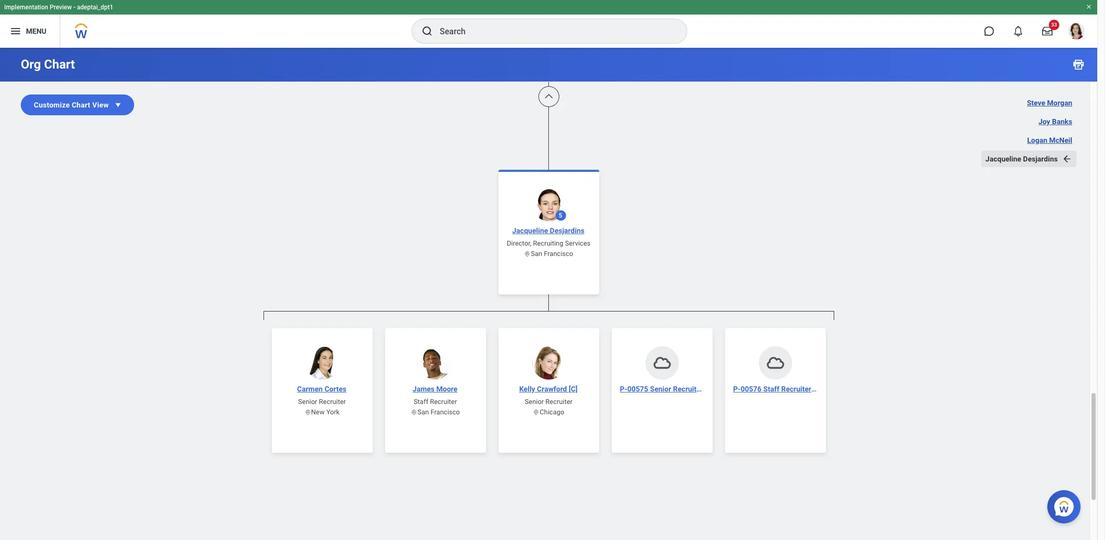 Task type: locate. For each thing, give the bounding box(es) containing it.
org chart main content
[[0, 0, 1098, 541]]

0 horizontal spatial (unfilled)
[[705, 385, 736, 394]]

33 button
[[1036, 20, 1060, 43]]

recruiter inside "link"
[[673, 385, 703, 394]]

steve morgan button
[[1023, 95, 1077, 111]]

1 horizontal spatial senior
[[525, 398, 544, 406]]

san francisco down director, recruiting services
[[531, 250, 573, 258]]

desjardins
[[1024, 155, 1058, 163], [550, 227, 585, 235]]

1 horizontal spatial senior recruiter
[[525, 398, 573, 406]]

implementation preview -   adeptai_dpt1
[[4, 4, 113, 11]]

(unfilled)
[[705, 385, 736, 394], [813, 385, 844, 394]]

0 horizontal spatial desjardins
[[550, 227, 585, 235]]

chart for customize
[[72, 101, 90, 109]]

services
[[565, 240, 591, 248]]

location image
[[524, 251, 531, 258], [411, 409, 418, 416]]

location image for kelly
[[533, 409, 540, 416]]

director,
[[507, 240, 532, 248]]

san francisco for desjardins
[[531, 250, 573, 258]]

staff right 00576
[[764, 385, 780, 394]]

new
[[311, 409, 325, 417]]

1 horizontal spatial location image
[[533, 409, 540, 416]]

san for james
[[418, 409, 429, 417]]

recruiter for kelly crawford [c]
[[546, 398, 573, 406]]

0 vertical spatial staff
[[764, 385, 780, 394]]

close environment banner image
[[1086, 4, 1093, 10]]

chart right 'org'
[[44, 57, 75, 72]]

1 location image from the left
[[304, 409, 311, 416]]

0 horizontal spatial jacqueline
[[512, 227, 548, 235]]

senior recruiter for crawford
[[525, 398, 573, 406]]

senior recruiter up chicago
[[525, 398, 573, 406]]

location image inside jacqueline desjardins, jacqueline desjardins, 5 direct reports element
[[411, 409, 418, 416]]

1 horizontal spatial staff
[[764, 385, 780, 394]]

jacqueline desjardins down 'logan'
[[986, 155, 1058, 163]]

san francisco for moore
[[418, 409, 460, 417]]

1 horizontal spatial p-
[[733, 385, 741, 394]]

san down staff recruiter
[[418, 409, 429, 417]]

0 horizontal spatial senior
[[298, 398, 317, 406]]

san for jacqueline
[[531, 250, 542, 258]]

san
[[531, 250, 542, 258], [418, 409, 429, 417]]

1 horizontal spatial (unfilled)
[[813, 385, 844, 394]]

menu
[[26, 27, 46, 35]]

0 horizontal spatial p-
[[620, 385, 628, 394]]

0 horizontal spatial san francisco
[[418, 409, 460, 417]]

0 vertical spatial desjardins
[[1024, 155, 1058, 163]]

location image down carmen
[[304, 409, 311, 416]]

recruiter
[[673, 385, 703, 394], [782, 385, 812, 394], [319, 398, 346, 406], [430, 398, 457, 406], [546, 398, 573, 406]]

carmen cortes link
[[293, 384, 351, 395]]

adeptai_dpt1
[[77, 4, 113, 11]]

chart left view
[[72, 101, 90, 109]]

recruiter right 00575
[[673, 385, 703, 394]]

recruiter down moore
[[430, 398, 457, 406]]

0 vertical spatial chart
[[44, 57, 75, 72]]

francisco
[[544, 250, 573, 258], [431, 409, 460, 417]]

joy
[[1039, 118, 1051, 126]]

staff inside p-00576 staff recruiter (unfilled) link
[[764, 385, 780, 394]]

1 horizontal spatial location image
[[524, 251, 531, 258]]

steve
[[1027, 99, 1046, 107]]

chevron up image
[[544, 92, 554, 102]]

location image down staff recruiter
[[411, 409, 418, 416]]

0 vertical spatial francisco
[[544, 250, 573, 258]]

notifications large image
[[1013, 26, 1024, 36]]

-
[[73, 4, 75, 11]]

1 senior recruiter from the left
[[298, 398, 346, 406]]

san inside jacqueline desjardins, jacqueline desjardins, 5 direct reports element
[[418, 409, 429, 417]]

staff down james
[[414, 398, 428, 406]]

francisco down director, recruiting services
[[544, 250, 573, 258]]

desjardins down 'logan'
[[1024, 155, 1058, 163]]

00576
[[741, 385, 762, 394]]

0 horizontal spatial staff
[[414, 398, 428, 406]]

san francisco inside jacqueline desjardins, jacqueline desjardins, 5 direct reports element
[[418, 409, 460, 417]]

san down recruiting
[[531, 250, 542, 258]]

1 horizontal spatial san francisco
[[531, 250, 573, 258]]

staff recruiter
[[414, 398, 457, 406]]

chart for org
[[44, 57, 75, 72]]

1 horizontal spatial francisco
[[544, 250, 573, 258]]

chart inside 'customize chart view' "button"
[[72, 101, 90, 109]]

2 horizontal spatial senior
[[650, 385, 672, 394]]

recruiting
[[533, 240, 564, 248]]

senior right 00575
[[650, 385, 672, 394]]

0 vertical spatial location image
[[524, 251, 531, 258]]

location image down kelly on the left of the page
[[533, 409, 540, 416]]

menu button
[[0, 15, 60, 48]]

francisco down staff recruiter
[[431, 409, 460, 417]]

chart
[[44, 57, 75, 72], [72, 101, 90, 109]]

san francisco down staff recruiter
[[418, 409, 460, 417]]

2 location image from the left
[[533, 409, 540, 416]]

1 vertical spatial location image
[[411, 409, 418, 416]]

new york
[[311, 409, 340, 417]]

1 horizontal spatial san
[[531, 250, 542, 258]]

view
[[92, 101, 109, 109]]

1 vertical spatial staff
[[414, 398, 428, 406]]

kelly crawford [c] link
[[515, 384, 582, 395]]

francisco inside jacqueline desjardins, jacqueline desjardins, 5 direct reports element
[[431, 409, 460, 417]]

1 vertical spatial francisco
[[431, 409, 460, 417]]

1 (unfilled) from the left
[[705, 385, 736, 394]]

senior down kelly on the left of the page
[[525, 398, 544, 406]]

0 horizontal spatial location image
[[411, 409, 418, 416]]

1 vertical spatial jacqueline desjardins
[[512, 227, 585, 235]]

1 vertical spatial jacqueline
[[512, 227, 548, 235]]

banks
[[1052, 118, 1073, 126]]

location image for james moore
[[411, 409, 418, 416]]

2 senior recruiter from the left
[[525, 398, 573, 406]]

0 vertical spatial jacqueline
[[986, 155, 1022, 163]]

san francisco
[[531, 250, 573, 258], [418, 409, 460, 417]]

york
[[326, 409, 340, 417]]

location image for jacqueline desjardins
[[524, 251, 531, 258]]

staff
[[764, 385, 780, 394], [414, 398, 428, 406]]

1 vertical spatial chart
[[72, 101, 90, 109]]

senior recruiter
[[298, 398, 346, 406], [525, 398, 573, 406]]

p- for 00575
[[620, 385, 628, 394]]

francisco for desjardins
[[544, 250, 573, 258]]

desjardins down 5
[[550, 227, 585, 235]]

p-00575 senior recruiter (unfilled)
[[620, 385, 736, 394]]

james moore link
[[409, 384, 462, 395]]

2 (unfilled) from the left
[[813, 385, 844, 394]]

jacqueline desjardins up recruiting
[[512, 227, 585, 235]]

(unfilled) for p-00576 staff recruiter (unfilled)
[[813, 385, 844, 394]]

0 vertical spatial jacqueline desjardins
[[986, 155, 1058, 163]]

(unfilled) inside "link"
[[705, 385, 736, 394]]

0 horizontal spatial francisco
[[431, 409, 460, 417]]

p-
[[620, 385, 628, 394], [733, 385, 741, 394]]

0 horizontal spatial san
[[418, 409, 429, 417]]

0 vertical spatial san
[[531, 250, 542, 258]]

jacqueline desjardins
[[986, 155, 1058, 163], [512, 227, 585, 235]]

0 horizontal spatial location image
[[304, 409, 311, 416]]

1 horizontal spatial jacqueline
[[986, 155, 1022, 163]]

senior recruiter up new york
[[298, 398, 346, 406]]

recruiter up chicago
[[546, 398, 573, 406]]

1 horizontal spatial jacqueline desjardins
[[986, 155, 1058, 163]]

1 p- from the left
[[620, 385, 628, 394]]

2 p- from the left
[[733, 385, 741, 394]]

jacqueline desjardins button
[[982, 151, 1077, 167]]

location image down director,
[[524, 251, 531, 258]]

location image
[[304, 409, 311, 416], [533, 409, 540, 416]]

recruiter up york on the left bottom
[[319, 398, 346, 406]]

1 vertical spatial san francisco
[[418, 409, 460, 417]]

senior
[[650, 385, 672, 394], [298, 398, 317, 406], [525, 398, 544, 406]]

1 vertical spatial san
[[418, 409, 429, 417]]

1 vertical spatial desjardins
[[550, 227, 585, 235]]

desjardins inside button
[[1024, 155, 1058, 163]]

p-00575 senior recruiter (unfilled) link
[[616, 384, 736, 395]]

jacqueline
[[986, 155, 1022, 163], [512, 227, 548, 235]]

0 horizontal spatial senior recruiter
[[298, 398, 346, 406]]

customize chart view button
[[21, 95, 134, 115]]

customize chart view
[[34, 101, 109, 109]]

crawford
[[537, 385, 567, 394]]

1 horizontal spatial desjardins
[[1024, 155, 1058, 163]]

0 vertical spatial san francisco
[[531, 250, 573, 258]]

kelly crawford [c]
[[519, 385, 578, 394]]

senior down carmen
[[298, 398, 317, 406]]

p- inside "link"
[[620, 385, 628, 394]]



Task type: describe. For each thing, give the bounding box(es) containing it.
kelly
[[519, 385, 535, 394]]

arrow left image
[[1062, 154, 1073, 164]]

francisco for moore
[[431, 409, 460, 417]]

logan mcneil button
[[1023, 132, 1077, 149]]

Search Workday  search field
[[440, 20, 666, 43]]

recruiter right 00576
[[782, 385, 812, 394]]

cortes
[[325, 385, 347, 394]]

p-00576 staff recruiter (unfilled) link
[[729, 384, 844, 395]]

jacqueline desjardins link
[[508, 226, 589, 236]]

jacqueline desjardins inside button
[[986, 155, 1058, 163]]

caret down image
[[113, 100, 123, 110]]

print org chart image
[[1073, 58, 1085, 71]]

logan
[[1028, 136, 1048, 145]]

mcneil
[[1050, 136, 1073, 145]]

(unfilled) for p-00575 senior recruiter (unfilled)
[[705, 385, 736, 394]]

implementation
[[4, 4, 48, 11]]

senior inside "link"
[[650, 385, 672, 394]]

[c]
[[569, 385, 578, 394]]

5
[[559, 212, 563, 219]]

morgan
[[1048, 99, 1073, 107]]

33
[[1052, 22, 1058, 28]]

james
[[413, 385, 435, 394]]

steve morgan
[[1027, 99, 1073, 107]]

senior for kelly crawford [c]
[[525, 398, 544, 406]]

customize
[[34, 101, 70, 109]]

carmen cortes
[[297, 385, 347, 394]]

james moore
[[413, 385, 458, 394]]

jacqueline inside button
[[986, 155, 1022, 163]]

senior for carmen cortes
[[298, 398, 317, 406]]

search image
[[421, 25, 434, 37]]

moore
[[437, 385, 458, 394]]

joy banks
[[1039, 118, 1073, 126]]

org
[[21, 57, 41, 72]]

p- for 00576
[[733, 385, 741, 394]]

0 horizontal spatial jacqueline desjardins
[[512, 227, 585, 235]]

location image for carmen
[[304, 409, 311, 416]]

preview
[[50, 4, 72, 11]]

org chart
[[21, 57, 75, 72]]

profile logan mcneil image
[[1069, 23, 1085, 42]]

recruiter for carmen cortes
[[319, 398, 346, 406]]

senior recruiter for cortes
[[298, 398, 346, 406]]

carmen
[[297, 385, 323, 394]]

00575
[[628, 385, 649, 394]]

logan mcneil
[[1028, 136, 1073, 145]]

director, recruiting services
[[507, 240, 591, 248]]

menu banner
[[0, 0, 1098, 48]]

jacqueline desjardins, jacqueline desjardins, 5 direct reports element
[[263, 320, 844, 541]]

joy banks button
[[1035, 113, 1077, 130]]

inbox large image
[[1043, 26, 1053, 36]]

justify image
[[9, 25, 22, 37]]

chicago
[[540, 409, 565, 417]]

p-00576 staff recruiter (unfilled)
[[733, 385, 844, 394]]

recruiter for james moore
[[430, 398, 457, 406]]



Task type: vqa. For each thing, say whether or not it's contained in the screenshot.
Flexible
no



